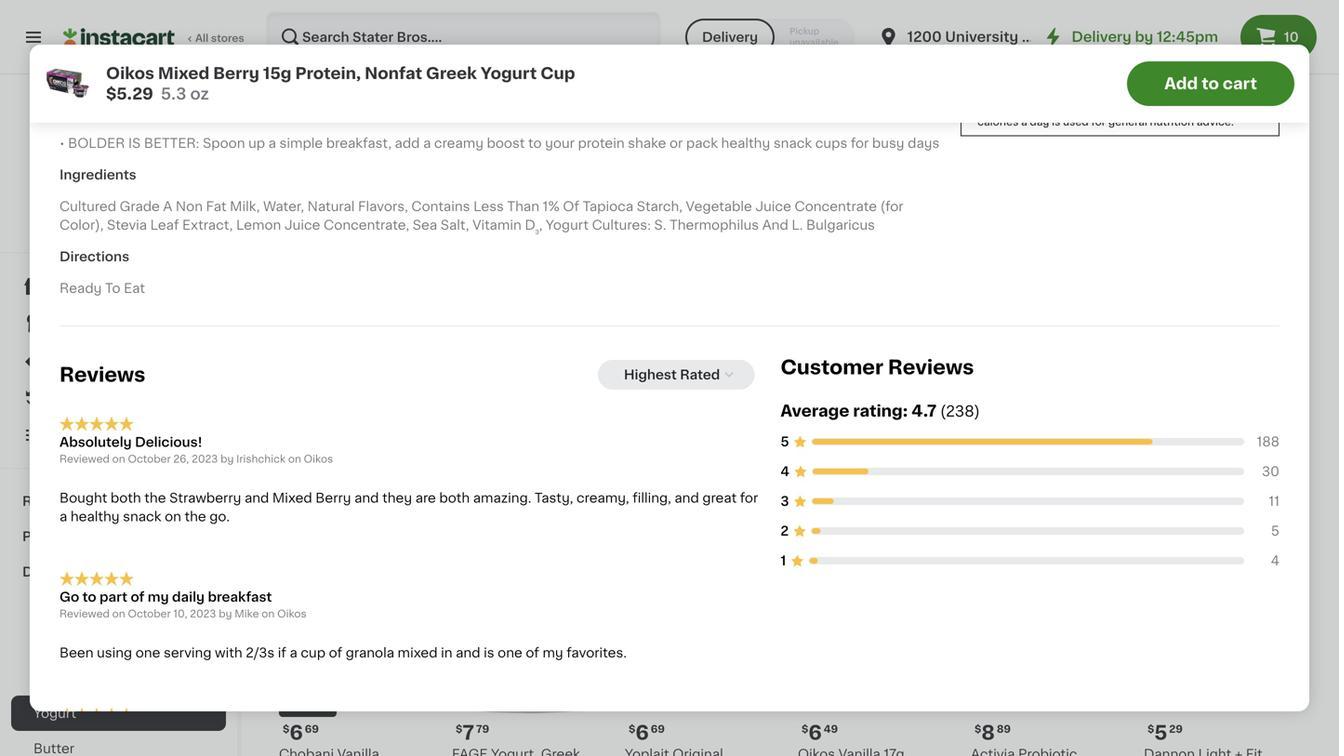 Task type: describe. For each thing, give the bounding box(es) containing it.
grams
[[382, 55, 423, 68]]

to inside • protein and deliciousness: packed with 15 grams of protein per cup for a high protein yogurt that can help you strive to reach your potential
[[864, 55, 877, 68]]

flavors,
[[358, 200, 408, 213]]

3 4 x 5.3 oz from the left
[[625, 489, 675, 499]]

product group containing oikos mixed berry 15g protein, nonfat greek yogurt cup
[[279, 224, 437, 501]]

simple
[[280, 137, 323, 150]]

milk
[[33, 601, 60, 614]]

greek down the contributes at the top right of the page
[[1067, 120, 1106, 133]]

oz down bottom
[[1009, 489, 1021, 499]]

100% satisfaction guarantee button
[[29, 220, 208, 238]]

0 horizontal spatial juice
[[285, 219, 320, 232]]

a inside • protein and deliciousness: packed with 15 grams of protein per cup for a high protein yogurt that can help you strive to reach your potential
[[568, 55, 576, 68]]

x down oikos mixed berry 15g protein, nonfat greek yogurt cup
[[289, 489, 295, 499]]

salt,
[[441, 219, 469, 232]]

absolutely
[[60, 436, 132, 449]]

concentrate
[[795, 200, 877, 213]]

banana for 69
[[1225, 120, 1274, 133]]

$ inside $ 6 49
[[802, 724, 809, 735]]

$ inside $ 7 79
[[456, 724, 463, 735]]

rated
[[680, 369, 720, 382]]

reviewed inside go to part of my daily breakfast reviewed on october 10, 2023 by mike on oikos
[[60, 609, 110, 619]]

greek inside oikos mixed berry 15g protein, nonfat greek yogurt cup
[[381, 435, 420, 448]]

+
[[889, 416, 897, 429]]

my inside go to part of my daily breakfast reviewed on october 10, 2023 by mike on oikos
[[148, 591, 169, 604]]

greek gods yogurt, honey vanilla, greek style
[[971, 101, 1106, 152]]

3
[[781, 495, 790, 508]]

on right irishchick
[[288, 454, 301, 464]]

x right 3 at the bottom right of the page
[[808, 489, 814, 499]]

strawberry inside yoplait original strawberry and banana yogurt cups
[[279, 120, 351, 133]]

greek inside oikos mixed berry 15g protein, nonfat greek yogurt cup $5.29 5.3 oz
[[426, 66, 477, 81]]

cup inside • protein and deliciousness: packed with 15 grams of protein per cup for a high protein yogurt that can help you strive to reach your potential
[[518, 55, 543, 68]]

favorites.
[[567, 647, 627, 660]]

greek inside oikos vanilla 15g protein, nonfat greek yogurt cup
[[900, 120, 939, 133]]

view pricing policy
[[63, 207, 163, 217]]

to inside button
[[1202, 76, 1220, 92]]

a right the add
[[423, 137, 431, 150]]

many
[[298, 193, 327, 203]]

yogurt inside yoplait original strawberry and banana yogurt cups
[[279, 139, 322, 152]]

fat inside chobani mixed berry on bottom vanilla low-fat greek yogurt
[[1102, 435, 1122, 448]]

healthy for a
[[71, 510, 120, 523]]

danimals for danimals strawberry explosion smoothies
[[625, 101, 686, 114]]

to down peach
[[528, 137, 542, 150]]

2 4 x 5.3 oz from the left
[[452, 489, 502, 499]]

in inside the % daily value (dv) tells you how much a nutrient in a serving of food contributes to a daily diet. 2,000 calories a day is used for general nutrition advice.
[[1254, 92, 1263, 103]]

oikos inside absolutely delicious! reviewed on october 26, 2023 by irishchick on oikos
[[304, 454, 333, 464]]

of inside go to part of my daily breakfast reviewed on october 10, 2023 by mike on oikos
[[131, 591, 145, 604]]

oikos inside go to part of my daily breakfast reviewed on october 10, 2023 by mike on oikos
[[277, 609, 307, 619]]

yogurt
[[661, 55, 704, 68]]

7
[[463, 723, 475, 743]]

bulgaricus
[[807, 219, 876, 232]]

best
[[285, 704, 305, 712]]

concentrate,
[[324, 219, 410, 232]]

oz left tasty,
[[489, 489, 502, 499]]

and down irishchick
[[245, 492, 269, 505]]

rating:
[[854, 403, 908, 419]]

oz inside oikos mixed berry 15g protein, nonfat greek yogurt cup $5.29 5.3 oz
[[190, 86, 209, 102]]

5.3 right 3 at the bottom right of the page
[[816, 489, 833, 499]]

(238)
[[941, 404, 981, 419]]

oz inside yocrunch low fat vanilla with m&ms yogurt 4 x 4 oz
[[1172, 472, 1184, 482]]

cheese
[[33, 636, 84, 649]]

5 dannon light + fit vanilla greek nonfat yogurt cups
[[798, 392, 931, 467]]

product group containing 8
[[971, 555, 1130, 756]]

oz down oikos mixed berry 15g protein, nonfat greek yogurt cup
[[316, 489, 329, 499]]

a right up
[[269, 137, 276, 150]]

and left "they"
[[355, 492, 379, 505]]

15g for oikos mixed berry 15g protein, nonfat greek yogurt cup $5.29 5.3 oz
[[263, 66, 292, 81]]

split
[[1144, 139, 1174, 152]]

yoplait original strawberry and banana yogurt cups
[[279, 101, 433, 152]]

yogurt inside chobani mixed berry on bottom vanilla low-fat greek yogurt
[[1014, 454, 1057, 467]]

nonfat inside oikos vanilla 15g protein, nonfat greek yogurt cup
[[852, 120, 897, 133]]

1 horizontal spatial reviews
[[888, 358, 974, 377]]

non
[[176, 200, 203, 213]]

advice.
[[1197, 117, 1235, 127]]

color),
[[60, 219, 104, 232]]

on right mike
[[262, 609, 275, 619]]

2023 inside go to part of my daily breakfast reviewed on october 10, 2023 by mike on oikos
[[190, 609, 216, 619]]

delivery button
[[686, 19, 775, 56]]

fat inside cultured grade a non fat milk, water, natural flavors, contains less than 1% of tapioca starch, vegetable juice concentrate (for color), stevia leaf extract, lemon juice concentrate, sea salt, vitamin d₃, yogurt cultures: s. thermophilus and l. bulgaricus
[[206, 200, 227, 213]]

1 horizontal spatial in
[[441, 647, 453, 660]]

how
[[1145, 92, 1167, 103]]

stores
[[211, 33, 244, 43]]

15
[[365, 55, 379, 68]]

5 down average
[[781, 436, 790, 449]]

the % daily value (dv) tells you how much a nutrient in a serving of food contributes to a daily diet. 2,000 calories a day is used for general nutrition advice.
[[978, 92, 1272, 127]]

and inside cultured grade a non fat milk, water, natural flavors, contains less than 1% of tapioca starch, vegetable juice concentrate (for color), stevia leaf extract, lemon juice concentrate, sea salt, vitamin d₃, yogurt cultures: s. thermophilus and l. bulgaricus
[[763, 219, 789, 232]]

irishchick
[[236, 454, 286, 464]]

low
[[1211, 416, 1238, 429]]

2 sponsored badge image from the left
[[798, 503, 855, 514]]

yogurt inside oikos mixed berry 15g protein, nonfat greek yogurt cup $5.29 5.3 oz
[[481, 66, 537, 81]]

berry inside bought both the strawberry and mixed berry and they are both amazing. tasty, creamy, filling, and great for a healthy snack on the go.
[[316, 492, 351, 505]]

contributes
[[1059, 104, 1119, 115]]

you inside the % daily value (dv) tells you how much a nutrient in a serving of food contributes to a daily diet. 2,000 calories a day is used for general nutrition advice.
[[1123, 92, 1142, 103]]

2 4 x 5.3 oz button from the left
[[625, 224, 783, 524]]

vanilla inside oikos vanilla 15g protein, nonfat greek yogurt cup
[[839, 101, 881, 114]]

79
[[476, 724, 490, 735]]

%
[[1000, 92, 1009, 103]]

delicious!
[[135, 436, 202, 449]]

berry for oikos mixed berry 15g protein, nonfat greek yogurt cup $5.29 5.3 oz
[[213, 66, 260, 81]]

(299)
[[694, 140, 722, 151]]

pack
[[687, 137, 718, 150]]

butter
[[33, 742, 74, 755]]

healthy for pack
[[722, 137, 771, 150]]

1 horizontal spatial the
[[185, 510, 206, 523]]

and inside yoplait strawberry and harvest peach yogurt cups
[[575, 101, 601, 114]]

spoon
[[203, 137, 245, 150]]

stater bros. logo image
[[78, 97, 160, 179]]

1 vertical spatial my
[[543, 647, 564, 660]]

yogurt inside oikos mixed berry 15g protein, nonfat greek yogurt cup
[[279, 454, 322, 467]]

a inside bought both the strawberry and mixed berry and they are both amazing. tasty, creamy, filling, and great for a healthy snack on the go.
[[60, 510, 67, 523]]

added
[[1070, 44, 1105, 54]]

5.3 right creamy,
[[643, 489, 660, 499]]

for inside the % daily value (dv) tells you how much a nutrient in a serving of food contributes to a daily diet. 2,000 calories a day is used for general nutrition advice.
[[1092, 117, 1106, 127]]

best seller
[[285, 704, 331, 712]]

for right cups
[[851, 137, 869, 150]]

2 one from the left
[[498, 647, 523, 660]]

dairy & eggs
[[22, 566, 109, 579]]

gods
[[1014, 101, 1049, 114]]

• for • protein and deliciousness: packed with 15 grams of protein per cup for a high protein yogurt that can help you strive to reach your potential
[[60, 55, 65, 68]]

0 vertical spatial by
[[1136, 30, 1154, 44]]

69 inside 6 69
[[1170, 78, 1184, 88]]

protein, for oikos mixed berry 15g protein, nonfat greek yogurt cup $5.29 5.3 oz
[[295, 66, 361, 81]]

instacart logo image
[[63, 26, 175, 48]]

water,
[[263, 200, 304, 213]]

strive
[[824, 55, 860, 68]]

0g
[[1054, 44, 1068, 54]]

for inside • protein and deliciousness: packed with 15 grams of protein per cup for a high protein yogurt that can help you strive to reach your potential
[[546, 55, 565, 68]]

potential
[[92, 74, 151, 87]]

oikos vanilla 15g protein, nonfat greek yogurt cup button
[[798, 0, 956, 187]]

per
[[493, 55, 515, 68]]

and inside yoplait original strawberry and banana yogurt cups
[[354, 120, 380, 133]]

5.3 inside product group
[[297, 489, 314, 499]]

x inside yocrunch low fat vanilla with m&ms yogurt 4 x 4 oz
[[1154, 472, 1160, 482]]

yoplait strawberry and harvest peach yogurt cups
[[452, 101, 601, 152]]

shop link
[[11, 268, 226, 305]]

$5.59 element
[[971, 74, 1130, 99]]

a up general at the right of the page
[[1135, 104, 1141, 115]]

fat inside yocrunch low fat vanilla with m&ms yogurt 4 x 4 oz
[[1242, 416, 1262, 429]]

cultured
[[60, 200, 116, 213]]

on inside chobani mixed berry on bottom vanilla low-fat greek yogurt
[[1112, 416, 1128, 429]]

yoplait for yoplait strawberry and harvest peach yogurt cups
[[452, 101, 497, 114]]

value
[[1041, 92, 1069, 103]]

smoothies inside danimals strawberry explosion smoothies
[[692, 120, 762, 133]]

and right the mixed
[[456, 647, 481, 660]]

188
[[1257, 436, 1280, 449]]

to inside the % daily value (dv) tells you how much a nutrient in a serving of food contributes to a daily diet. 2,000 calories a day is used for general nutrition advice.
[[1122, 104, 1133, 115]]

all stores
[[195, 33, 244, 43]]

average rating: 4.7 (238)
[[781, 403, 981, 419]]

is inside the % daily value (dv) tells you how much a nutrient in a serving of food contributes to a daily diet. 2,000 calories a day is used for general nutrition advice.
[[1052, 117, 1061, 127]]

$5.29
[[106, 86, 153, 102]]

ready
[[60, 282, 102, 295]]

5.3 down bottom
[[990, 489, 1006, 499]]

a right if
[[290, 647, 298, 660]]

29
[[1170, 724, 1183, 735]]

on down absolutely
[[112, 454, 125, 464]]

yogurt inside oikos vanilla 15g protein, nonfat greek yogurt cup
[[798, 139, 841, 152]]

reviewed inside absolutely delicious! reviewed on october 26, 2023 by irishchick on oikos
[[60, 454, 110, 464]]

stater bros. link
[[78, 97, 160, 201]]

deals
[[52, 354, 90, 368]]

mixed for chobani mixed berry on bottom vanilla low-fat greek yogurt
[[1030, 416, 1070, 429]]

a up 2,000
[[1201, 92, 1207, 103]]

0 horizontal spatial reviews
[[60, 365, 146, 385]]

dairy & eggs link
[[11, 555, 226, 590]]

mixed inside bought both the strawberry and mixed berry and they are both amazing. tasty, creamy, filling, and great for a healthy snack on the go.
[[273, 492, 312, 505]]

daily
[[1012, 92, 1038, 103]]

cups inside 5 dannon light + fit vanilla greek nonfat yogurt cups
[[845, 454, 879, 467]]

with for been using one serving with 2/3s if a cup of granola mixed in and is one of my favorites.
[[215, 647, 243, 660]]

vanilla inside 5 dannon light + fit vanilla greek nonfat yogurt cups
[[798, 435, 840, 448]]

general
[[1109, 117, 1148, 127]]

much
[[1169, 92, 1199, 103]]

oz left "great"
[[662, 489, 675, 499]]

mixed for oikos mixed berry 15g protein, nonfat greek yogurt cup
[[320, 416, 360, 429]]

with for yocrunch low fat vanilla with m&ms yogurt 4 x 4 oz
[[1190, 435, 1217, 448]]

on inside bought both the strawberry and mixed berry and they are both amazing. tasty, creamy, filling, and great for a healthy snack on the go.
[[165, 510, 181, 523]]

vanilla inside chobani mixed berry on bottom vanilla low-fat greek yogurt
[[1024, 435, 1066, 448]]

yogurt inside 5 dannon light + fit vanilla greek nonfat yogurt cups
[[798, 454, 841, 467]]

strawberry for &
[[1209, 101, 1281, 114]]

1 vertical spatial is
[[484, 647, 495, 660]]

protein left per
[[443, 55, 490, 68]]

tells
[[1098, 92, 1120, 103]]

stater
[[79, 185, 120, 198]]

includes 0g added sugars
[[1007, 44, 1144, 54]]

yogurt inside yoplait strawberry and harvest peach yogurt cups
[[551, 120, 594, 133]]

oikos mixed berry 15g protein, nonfat greek yogurt cup
[[279, 416, 424, 467]]

highest rated
[[624, 369, 720, 382]]

$ 6 49
[[802, 723, 838, 743]]

highest rated button
[[598, 360, 755, 390]]

original
[[327, 101, 377, 114]]

cup inside oikos vanilla 15g protein, nonfat greek yogurt cup
[[845, 139, 872, 152]]

produce link
[[11, 519, 226, 555]]

yocrunch low fat vanilla with m&ms yogurt 4 x 4 oz
[[1144, 416, 1263, 482]]

protein, inside oikos vanilla 15g protein, nonfat greek yogurt cup
[[798, 120, 849, 133]]

pack
[[1226, 139, 1258, 152]]

oz right 3 at the bottom right of the page
[[836, 489, 848, 499]]

go
[[60, 591, 79, 604]]

lists
[[52, 429, 84, 442]]

• for • bolder is better: spoon up a simple breakfast, add a creamy boost to your protein shake or pack healthy snack cups for busy days
[[60, 137, 65, 150]]



Task type: vqa. For each thing, say whether or not it's contained in the screenshot.


Task type: locate. For each thing, give the bounding box(es) containing it.
$ inside $ 5 29
[[1148, 724, 1155, 735]]

guarantee
[[143, 226, 197, 236]]

my
[[148, 591, 169, 604], [543, 647, 564, 660]]

1 vertical spatial fat
[[1242, 416, 1262, 429]]

6
[[290, 77, 303, 96], [463, 77, 476, 96], [1155, 77, 1168, 96], [290, 723, 303, 743], [636, 723, 649, 743], [809, 723, 822, 743]]

0 horizontal spatial cups
[[325, 139, 360, 152]]

strawberry inside yoplait strawberry and harvest peach yogurt cups
[[500, 101, 572, 114]]

october
[[128, 454, 171, 464], [128, 609, 171, 619]]

snack inside bought both the strawberry and mixed berry and they are both amazing. tasty, creamy, filling, and great for a healthy snack on the go.
[[123, 510, 161, 523]]

my right part
[[148, 591, 169, 604]]

strawberry for smoothies
[[689, 101, 761, 114]]

cups down "harvest"
[[452, 139, 487, 152]]

explosion up shake
[[625, 120, 689, 133]]

nonfat up original
[[365, 66, 422, 81]]

protein, inside oikos mixed berry 15g protein, nonfat greek yogurt cup
[[279, 435, 329, 448]]

1 horizontal spatial you
[[1123, 92, 1142, 103]]

fat up extract,
[[206, 200, 227, 213]]

1 banana from the left
[[384, 120, 433, 133]]

4 x 5.3 oz down irishchick
[[279, 489, 329, 499]]

10
[[1285, 31, 1299, 44]]

daily down how
[[1144, 104, 1169, 115]]

greek down light
[[844, 435, 883, 448]]

★★★★★
[[625, 138, 690, 151], [625, 138, 690, 151], [60, 417, 134, 432], [60, 417, 134, 432], [798, 471, 863, 484], [798, 471, 863, 484], [971, 471, 1036, 484], [971, 471, 1036, 484], [60, 572, 134, 587], [60, 572, 134, 587], [60, 708, 134, 723], [60, 708, 134, 723]]

busy
[[873, 137, 905, 150]]

banana inside danimals strawberry explosion & banana split variety pack smoothies
[[1225, 120, 1274, 133]]

0 horizontal spatial &
[[62, 566, 73, 579]]

0 horizontal spatial you
[[796, 55, 821, 68]]

recipes
[[22, 495, 77, 508]]

oikos for oikos mixed berry 15g protein, nonfat greek yogurt cup
[[279, 416, 316, 429]]

policy
[[130, 207, 163, 217]]

1 horizontal spatial with
[[334, 55, 362, 68]]

2 explosion from the left
[[1144, 120, 1208, 133]]

1 both from the left
[[111, 492, 141, 505]]

yogurt inside cultured grade a non fat milk, water, natural flavors, contains less than 1% of tapioca starch, vegetable juice concentrate (for color), stevia leaf extract, lemon juice concentrate, sea salt, vitamin d₃, yogurt cultures: s. thermophilus and l. bulgaricus
[[546, 219, 589, 232]]

4 x 5.3 oz right are
[[452, 489, 502, 499]]

0 horizontal spatial snack
[[123, 510, 161, 523]]

oikos vanilla 15g protein, nonfat greek yogurt cup
[[798, 101, 939, 152]]

• left protein
[[60, 55, 65, 68]]

cup left high
[[541, 66, 576, 81]]

filling,
[[633, 492, 672, 505]]

nonfat inside oikos mixed berry 15g protein, nonfat greek yogurt cup $5.29 5.3 oz
[[365, 66, 422, 81]]

danimals for danimals strawberry explosion & banana split variety pack smoothies
[[1144, 101, 1205, 114]]

ave
[[1022, 30, 1049, 44]]

1200 university ave
[[908, 30, 1049, 44]]

cups inside yoplait strawberry and harvest peach yogurt cups
[[452, 139, 487, 152]]

2 horizontal spatial with
[[1190, 435, 1217, 448]]

2 horizontal spatial cup
[[845, 139, 872, 152]]

yoplait inside yoplait original strawberry and banana yogurt cups
[[279, 101, 323, 114]]

customer
[[781, 358, 884, 377]]

a down gods
[[1022, 117, 1028, 127]]

0 vertical spatial with
[[334, 55, 362, 68]]

healthy inside bought both the strawberry and mixed berry and they are both amazing. tasty, creamy, filling, and great for a healthy snack on the go.
[[71, 510, 120, 523]]

11
[[1269, 495, 1280, 508]]

daily
[[1144, 104, 1169, 115], [172, 591, 205, 604]]

nonfat down fit
[[886, 435, 931, 448]]

danimals up shake
[[625, 101, 686, 114]]

been using one serving with 2/3s if a cup of granola mixed in and is one of my favorites.
[[60, 647, 627, 660]]

strawberry down cart
[[1209, 101, 1281, 114]]

cup
[[541, 66, 576, 81], [845, 139, 872, 152], [325, 454, 352, 467]]

banana up the add
[[384, 120, 433, 133]]

2 reviewed from the top
[[60, 609, 110, 619]]

of left granola
[[329, 647, 343, 660]]

x down bottom
[[981, 489, 987, 499]]

5 left 29 at right
[[1155, 723, 1168, 743]]

5.3 down and
[[161, 86, 186, 102]]

delivery by 12:45pm
[[1072, 30, 1219, 44]]

your inside • protein and deliciousness: packed with 15 grams of protein per cup for a high protein yogurt that can help you strive to reach your potential
[[60, 74, 89, 87]]

1 sponsored badge image from the left
[[452, 503, 508, 514]]

sea
[[413, 219, 437, 232]]

smoothies up (299)
[[692, 120, 762, 133]]

stater bros.
[[79, 185, 158, 198]]

5 4 x 5.3 oz from the left
[[971, 489, 1021, 499]]

juice right the vegetable on the top of page
[[756, 200, 792, 213]]

1 horizontal spatial serving
[[978, 104, 1016, 115]]

nonfat inside 5 dannon light + fit vanilla greek nonfat yogurt cups
[[886, 435, 931, 448]]

4.7
[[912, 403, 937, 419]]

1 4 x 5.3 oz button from the left
[[452, 224, 610, 501]]

banana up pack
[[1225, 120, 1274, 133]]

directions
[[60, 250, 129, 263]]

up
[[248, 137, 265, 150]]

yoplait for yoplait original strawberry and banana yogurt cups
[[279, 101, 323, 114]]

greek right grams
[[426, 66, 477, 81]]

serving down 10,
[[164, 647, 212, 660]]

greek up "they"
[[381, 435, 420, 448]]

0 horizontal spatial both
[[111, 492, 141, 505]]

2 october from the top
[[128, 609, 171, 619]]

to up general at the right of the page
[[1122, 104, 1133, 115]]

your down protein
[[60, 74, 89, 87]]

1 horizontal spatial my
[[543, 647, 564, 660]]

yogurt inside yocrunch low fat vanilla with m&ms yogurt 4 x 4 oz
[[1144, 454, 1187, 467]]

both up produce link
[[111, 492, 141, 505]]

october left 10,
[[128, 609, 171, 619]]

2023 inside absolutely delicious! reviewed on october 26, 2023 by irishchick on oikos
[[192, 454, 218, 464]]

creamy,
[[577, 492, 630, 505]]

berry inside chobani mixed berry on bottom vanilla low-fat greek yogurt
[[1073, 416, 1108, 429]]

1 vertical spatial daily
[[172, 591, 205, 604]]

& inside danimals strawberry explosion & banana split variety pack smoothies
[[1211, 120, 1222, 133]]

mixed for oikos mixed berry 15g protein, nonfat greek yogurt cup $5.29 5.3 oz
[[158, 66, 210, 81]]

with inside yocrunch low fat vanilla with m&ms yogurt 4 x 4 oz
[[1190, 435, 1217, 448]]

1 vertical spatial reviewed
[[60, 609, 110, 619]]

seller
[[307, 704, 331, 712]]

0 horizontal spatial serving
[[164, 647, 212, 660]]

of inside • protein and deliciousness: packed with 15 grams of protein per cup for a high protein yogurt that can help you strive to reach your potential
[[426, 55, 440, 68]]

leaf
[[150, 219, 179, 232]]

serving inside the % daily value (dv) tells you how much a nutrient in a serving of food contributes to a daily diet. 2,000 calories a day is used for general nutrition advice.
[[978, 104, 1016, 115]]

0 vertical spatial healthy
[[722, 137, 771, 150]]

0 horizontal spatial yoplait
[[279, 101, 323, 114]]

0 vertical spatial serving
[[978, 104, 1016, 115]]

0 horizontal spatial is
[[484, 647, 495, 660]]

on
[[1112, 416, 1128, 429], [112, 454, 125, 464], [288, 454, 301, 464], [165, 510, 181, 523], [112, 609, 125, 619], [262, 609, 275, 619]]

2 horizontal spatial and
[[763, 219, 789, 232]]

explosion for &
[[1144, 120, 1208, 133]]

delivery for delivery by 12:45pm
[[1072, 30, 1132, 44]]

protein left shake
[[578, 137, 625, 150]]

1 vertical spatial with
[[1190, 435, 1217, 448]]

1 horizontal spatial cup
[[541, 66, 576, 81]]

milk link
[[11, 590, 226, 625]]

cup for oikos mixed berry 15g protein, nonfat greek yogurt cup $5.29 5.3 oz
[[541, 66, 576, 81]]

15g inside oikos mixed berry 15g protein, nonfat greek yogurt cup $5.29 5.3 oz
[[263, 66, 292, 81]]

reviews up 'lists' link
[[60, 365, 146, 385]]

oikos inside oikos mixed berry 15g protein, nonfat greek yogurt cup $5.29 5.3 oz
[[106, 66, 154, 81]]

and left l.
[[763, 219, 789, 232]]

light
[[853, 416, 886, 429]]

2 horizontal spatial fat
[[1242, 416, 1262, 429]]

strawberry for harvest
[[500, 101, 572, 114]]

$ 6 69
[[283, 77, 319, 96], [456, 77, 492, 96], [283, 723, 319, 743], [629, 723, 665, 743]]

both right are
[[440, 492, 470, 505]]

49
[[824, 724, 838, 735]]

cheese link
[[11, 625, 226, 661]]

danimals strawberry explosion smoothies
[[625, 101, 762, 133]]

1 vertical spatial in
[[330, 193, 339, 203]]

to up nutrient
[[1202, 76, 1220, 92]]

fat left yocrunch low fat vanilla with m&ms yogurt 4 x 4 oz
[[1102, 435, 1122, 448]]

1 horizontal spatial one
[[498, 647, 523, 660]]

cup right if
[[301, 647, 326, 660]]

5.3 right are
[[470, 489, 487, 499]]

1 october from the top
[[128, 454, 171, 464]]

for inside bought both the strawberry and mixed berry and they are both amazing. tasty, creamy, filling, and great for a healthy snack on the go.
[[740, 492, 759, 505]]

10,
[[173, 609, 187, 619]]

0 horizontal spatial cup
[[301, 647, 326, 660]]

1 vertical spatial you
[[1123, 92, 1142, 103]]

bought both the strawberry and mixed berry and they are both amazing. tasty, creamy, filling, and great for a healthy snack on the go.
[[60, 492, 759, 523]]

1 danimals from the left
[[625, 101, 686, 114]]

help
[[764, 55, 793, 68]]

protein for your
[[578, 137, 625, 150]]

berry
[[213, 66, 260, 81], [363, 416, 399, 429], [1073, 416, 1108, 429], [316, 492, 351, 505]]

1 horizontal spatial explosion
[[1144, 120, 1208, 133]]

danimals up nutrition
[[1144, 101, 1205, 114]]

None search field
[[266, 11, 662, 63]]

you left how
[[1123, 92, 1142, 103]]

by left mike
[[219, 609, 232, 619]]

0 vertical spatial cup
[[518, 55, 543, 68]]

a left high
[[568, 55, 576, 68]]

protein for high
[[611, 55, 657, 68]]

2 horizontal spatial cups
[[845, 454, 879, 467]]

deliciousness:
[[165, 55, 279, 68]]

creamy
[[434, 137, 484, 150]]

1 horizontal spatial cups
[[452, 139, 487, 152]]

0 horizontal spatial sponsored badge image
[[452, 503, 508, 514]]

one right using
[[136, 647, 160, 660]]

2 yoplait from the left
[[452, 101, 497, 114]]

2023 right 26,
[[192, 454, 218, 464]]

cups for harvest
[[452, 139, 487, 152]]

shop
[[52, 280, 87, 293]]

0 horizontal spatial daily
[[172, 591, 205, 604]]

1 horizontal spatial daily
[[1144, 104, 1169, 115]]

4 x 5.3 oz inside product group
[[279, 489, 329, 499]]

2 both from the left
[[440, 492, 470, 505]]

strawberry inside danimals strawberry explosion smoothies
[[689, 101, 761, 114]]

0 horizontal spatial your
[[60, 74, 89, 87]]

1 horizontal spatial healthy
[[722, 137, 771, 150]]

mixed inside chobani mixed berry on bottom vanilla low-fat greek yogurt
[[1030, 416, 1070, 429]]

greek inside chobani mixed berry on bottom vanilla low-fat greek yogurt
[[971, 454, 1011, 467]]

on left the go.
[[165, 510, 181, 523]]

4
[[781, 465, 790, 478], [1144, 472, 1152, 482], [1163, 472, 1170, 482], [279, 489, 286, 499], [452, 489, 459, 499], [625, 489, 632, 499], [798, 489, 805, 499], [971, 489, 978, 499], [1271, 555, 1280, 568]]

0 horizontal spatial explosion
[[625, 120, 689, 133]]

1 vertical spatial healthy
[[71, 510, 120, 523]]

0 vertical spatial october
[[128, 454, 171, 464]]

berry inside oikos mixed berry 15g protein, nonfat greek yogurt cup
[[363, 416, 399, 429]]

$
[[283, 78, 290, 88], [456, 78, 463, 88], [975, 393, 982, 403], [283, 724, 290, 735], [456, 724, 463, 735], [629, 724, 636, 735], [802, 724, 809, 735], [975, 724, 982, 735], [1148, 724, 1155, 735]]

• inside • protein and deliciousness: packed with 15 grams of protein per cup for a high protein yogurt that can help you strive to reach your potential
[[60, 55, 65, 68]]

nonfat inside oikos mixed berry 15g protein, nonfat greek yogurt cup
[[333, 435, 377, 448]]

mixed inside oikos mixed berry 15g protein, nonfat greek yogurt cup
[[320, 416, 360, 429]]

you inside • protein and deliciousness: packed with 15 grams of protein per cup for a high protein yogurt that can help you strive to reach your potential
[[796, 55, 821, 68]]

0 vertical spatial •
[[60, 55, 65, 68]]

cup inside oikos mixed berry 15g protein, nonfat greek yogurt cup $5.29 5.3 oz
[[541, 66, 576, 81]]

greek down bottom
[[971, 454, 1011, 467]]

0 horizontal spatial smoothies
[[692, 120, 762, 133]]

0 horizontal spatial in
[[330, 193, 339, 203]]

berry for chobani mixed berry on bottom vanilla low-fat greek yogurt
[[1073, 416, 1108, 429]]

sponsored badge image
[[452, 503, 508, 514], [798, 503, 855, 514]]

5.3 down oikos mixed berry 15g protein, nonfat greek yogurt cup
[[297, 489, 314, 499]]

0 vertical spatial my
[[148, 591, 169, 604]]

juice
[[756, 200, 792, 213], [285, 219, 320, 232]]

5 inside 5 dannon light + fit vanilla greek nonfat yogurt cups
[[809, 392, 822, 411]]

berry up low-
[[1073, 416, 1108, 429]]

sugars
[[1107, 44, 1144, 54]]

explosion
[[625, 120, 689, 133], [1144, 120, 1208, 133]]

12:45pm
[[1157, 30, 1219, 44]]

0 horizontal spatial the
[[144, 492, 166, 505]]

the
[[978, 92, 997, 103]]

x left amazing.
[[462, 489, 468, 499]]

shake
[[628, 137, 667, 150]]

smoothies inside danimals strawberry explosion & banana split variety pack smoothies
[[1144, 157, 1215, 170]]

5 down 11
[[1272, 525, 1280, 538]]

october inside go to part of my daily breakfast reviewed on october 10, 2023 by mike on oikos
[[128, 609, 171, 619]]

on down part
[[112, 609, 125, 619]]

26,
[[173, 454, 189, 464]]

1 horizontal spatial danimals
[[1144, 101, 1205, 114]]

protein, for oikos mixed berry 15g protein, nonfat greek yogurt cup
[[279, 435, 329, 448]]

banana inside yoplait original strawberry and banana yogurt cups
[[384, 120, 433, 133]]

0 horizontal spatial with
[[215, 647, 243, 660]]

by inside go to part of my daily breakfast reviewed on october 10, 2023 by mike on oikos
[[219, 609, 232, 619]]

snack for cups
[[774, 137, 812, 150]]

to
[[864, 55, 877, 68], [1202, 76, 1220, 92], [1122, 104, 1133, 115], [528, 137, 542, 150], [82, 591, 96, 604]]

banana for 6
[[384, 120, 433, 133]]

1 4 x 5.3 oz from the left
[[279, 489, 329, 499]]

oikos inside oikos vanilla 15g protein, nonfat greek yogurt cup
[[798, 101, 836, 114]]

0 vertical spatial 15g
[[263, 66, 292, 81]]

2 vertical spatial fat
[[1102, 435, 1122, 448]]

style
[[971, 139, 1005, 152]]

cups
[[816, 137, 848, 150]]

1 horizontal spatial yoplait
[[452, 101, 497, 114]]

protein, inside oikos mixed berry 15g protein, nonfat greek yogurt cup $5.29 5.3 oz
[[295, 66, 361, 81]]

0 vertical spatial you
[[796, 55, 821, 68]]

produce
[[22, 530, 79, 543]]

reviewed
[[60, 454, 110, 464], [60, 609, 110, 619]]

1 horizontal spatial 15g
[[402, 416, 424, 429]]

cup inside oikos mixed berry 15g protein, nonfat greek yogurt cup
[[325, 454, 352, 467]]

oikos up irishchick
[[279, 416, 316, 429]]

0 vertical spatial juice
[[756, 200, 792, 213]]

4 x 5.3 oz down bottom
[[971, 489, 1021, 499]]

(247)
[[867, 474, 893, 484]]

extract,
[[182, 219, 233, 232]]

1 horizontal spatial juice
[[756, 200, 792, 213]]

strawberry inside bought both the strawberry and mixed berry and they are both amazing. tasty, creamy, filling, and great for a healthy snack on the go.
[[169, 492, 241, 505]]

lemon
[[236, 219, 281, 232]]

1 vertical spatial 15g
[[884, 101, 907, 114]]

1 horizontal spatial delivery
[[1072, 30, 1132, 44]]

1 vertical spatial serving
[[164, 647, 212, 660]]

of right part
[[131, 591, 145, 604]]

delivery for delivery
[[702, 31, 758, 44]]

by inside absolutely delicious! reviewed on october 26, 2023 by irishchick on oikos
[[221, 454, 234, 464]]

breakfast,
[[326, 137, 392, 150]]

your down peach
[[545, 137, 575, 150]]

4 4 x 5.3 oz from the left
[[798, 489, 848, 499]]

explosion for smoothies
[[625, 120, 689, 133]]

danimals inside danimals strawberry explosion smoothies
[[625, 101, 686, 114]]

nonfat up bought both the strawberry and mixed berry and they are both amazing. tasty, creamy, filling, and great for a healthy snack on the go.
[[333, 435, 377, 448]]

milk,
[[230, 200, 260, 213]]

snack for on
[[123, 510, 161, 523]]

berry down stores
[[213, 66, 260, 81]]

x right creamy,
[[635, 489, 641, 499]]

cup for oikos mixed berry 15g protein, nonfat greek yogurt cup
[[325, 454, 352, 467]]

october down delicious!
[[128, 454, 171, 464]]

is right the mixed
[[484, 647, 495, 660]]

2 vertical spatial 15g
[[402, 416, 424, 429]]

0 horizontal spatial fat
[[206, 200, 227, 213]]

15g inside oikos vanilla 15g protein, nonfat greek yogurt cup
[[884, 101, 907, 114]]

vanilla down the dannon
[[798, 435, 840, 448]]

danimals inside danimals strawberry explosion & banana split variety pack smoothies
[[1144, 101, 1205, 114]]

in left stock
[[330, 193, 339, 203]]

by left irishchick
[[221, 454, 234, 464]]

add to cart
[[1165, 76, 1258, 92]]

berry down oikos mixed berry 15g protein, nonfat greek yogurt cup
[[316, 492, 351, 505]]

serving
[[978, 104, 1016, 115], [164, 647, 212, 660]]

vanilla up cups
[[839, 101, 881, 114]]

1 horizontal spatial and
[[575, 101, 601, 114]]

with
[[334, 55, 362, 68], [1190, 435, 1217, 448], [215, 647, 243, 660]]

and left "great"
[[675, 492, 699, 505]]

of right grams
[[426, 55, 440, 68]]

8
[[982, 723, 995, 743]]

0 horizontal spatial danimals
[[625, 101, 686, 114]]

in right the mixed
[[441, 647, 453, 660]]

2 vertical spatial and
[[763, 219, 789, 232]]

1 • from the top
[[60, 55, 65, 68]]

a
[[568, 55, 576, 68], [1201, 92, 1207, 103], [1266, 92, 1272, 103], [1135, 104, 1141, 115], [1022, 117, 1028, 127], [269, 137, 276, 150], [423, 137, 431, 150], [60, 510, 67, 523], [290, 647, 298, 660]]

you right the help
[[796, 55, 821, 68]]

strawberry inside danimals strawberry explosion & banana split variety pack smoothies
[[1209, 101, 1281, 114]]

$5.29 element
[[625, 389, 783, 414]]

packed
[[282, 55, 331, 68]]

greek inside 5 dannon light + fit vanilla greek nonfat yogurt cups
[[844, 435, 883, 448]]

2 • from the top
[[60, 137, 65, 150]]

satisfaction
[[78, 226, 141, 236]]

0 horizontal spatial healthy
[[71, 510, 120, 523]]

1 vertical spatial your
[[545, 137, 575, 150]]

berry for oikos mixed berry 15g protein, nonfat greek yogurt cup
[[363, 416, 399, 429]]

daily up 10,
[[172, 591, 205, 604]]

0 horizontal spatial 4 x 5.3 oz button
[[452, 224, 610, 501]]

1 vertical spatial by
[[221, 454, 234, 464]]

customer reviews
[[781, 358, 974, 377]]

0 horizontal spatial and
[[354, 120, 380, 133]]

bolder
[[68, 137, 125, 150]]

smoothies down variety
[[1144, 157, 1215, 170]]

cup right per
[[518, 55, 543, 68]]

with inside • protein and deliciousness: packed with 15 grams of protein per cup for a high protein yogurt that can help you strive to reach your potential
[[334, 55, 362, 68]]

view pricing policy link
[[63, 205, 174, 220]]

bros.
[[124, 185, 158, 198]]

0 vertical spatial protein,
[[295, 66, 361, 81]]

1 vertical spatial •
[[60, 137, 65, 150]]

15g inside oikos mixed berry 15g protein, nonfat greek yogurt cup
[[402, 416, 424, 429]]

oikos up cups
[[798, 101, 836, 114]]

mixed
[[398, 647, 438, 660]]

bottom
[[971, 435, 1020, 448]]

1 horizontal spatial snack
[[774, 137, 812, 150]]

x down yocrunch on the bottom of page
[[1154, 472, 1160, 482]]

cups inside yoplait original strawberry and banana yogurt cups
[[325, 139, 360, 152]]

1 horizontal spatial 4 x 5.3 oz button
[[625, 224, 783, 524]]

been
[[60, 647, 94, 660]]

cultures:
[[592, 219, 651, 232]]

cup right irishchick
[[325, 454, 352, 467]]

& up 'go'
[[62, 566, 73, 579]]

0 vertical spatial 2023
[[192, 454, 218, 464]]

1 horizontal spatial &
[[1211, 120, 1222, 133]]

butter link
[[11, 731, 226, 756]]

daily inside go to part of my daily breakfast reviewed on october 10, 2023 by mike on oikos
[[172, 591, 205, 604]]

$ inside $ 8 89
[[975, 724, 982, 735]]

2 vertical spatial by
[[219, 609, 232, 619]]

explosion inside danimals strawberry explosion smoothies
[[625, 120, 689, 133]]

0 vertical spatial is
[[1052, 117, 1061, 127]]

1 vertical spatial the
[[185, 510, 206, 523]]

october inside absolutely delicious! reviewed on october 26, 2023 by irishchick on oikos
[[128, 454, 171, 464]]

you
[[796, 55, 821, 68], [1123, 92, 1142, 103]]

1 horizontal spatial banana
[[1225, 120, 1274, 133]]

1 horizontal spatial your
[[545, 137, 575, 150]]

0 horizontal spatial delivery
[[702, 31, 758, 44]]

15g for oikos mixed berry 15g protein, nonfat greek yogurt cup
[[402, 416, 424, 429]]

2 vertical spatial in
[[441, 647, 453, 660]]

of left 'favorites.' on the bottom of the page
[[526, 647, 540, 660]]

0 vertical spatial your
[[60, 74, 89, 87]]

of inside the % daily value (dv) tells you how much a nutrient in a serving of food contributes to a daily diet. 2,000 calories a day is used for general nutrition advice.
[[1019, 104, 1030, 115]]

1 one from the left
[[136, 647, 160, 660]]

1 reviewed from the top
[[60, 454, 110, 464]]

oikos inside oikos mixed berry 15g protein, nonfat greek yogurt cup
[[279, 416, 316, 429]]

with down low
[[1190, 435, 1217, 448]]

greek up calories
[[971, 101, 1011, 114]]

2 horizontal spatial 15g
[[884, 101, 907, 114]]

1 horizontal spatial smoothies
[[1144, 157, 1215, 170]]

1 vertical spatial juice
[[285, 219, 320, 232]]

1 vertical spatial cup
[[845, 139, 872, 152]]

all
[[195, 33, 209, 43]]

2 horizontal spatial in
[[1254, 92, 1263, 103]]

0 horizontal spatial 15g
[[263, 66, 292, 81]]

cups for and
[[325, 139, 360, 152]]

reviewed down 'go'
[[60, 609, 110, 619]]

dannon
[[798, 416, 850, 429]]

1 vertical spatial &
[[62, 566, 73, 579]]

4 x 5.3 oz right 3 at the bottom right of the page
[[798, 489, 848, 499]]

0 vertical spatial the
[[144, 492, 166, 505]]

product group
[[279, 224, 437, 501], [452, 224, 610, 518], [625, 224, 783, 541], [798, 224, 956, 518], [625, 555, 783, 756], [798, 555, 956, 756], [971, 555, 1130, 756], [1144, 555, 1303, 756]]

danimals
[[625, 101, 686, 114], [1144, 101, 1205, 114]]

ingredients
[[60, 168, 137, 181]]

calories
[[978, 117, 1019, 127]]

a right nutrient
[[1266, 92, 1272, 103]]

to inside go to part of my daily breakfast reviewed on october 10, 2023 by mike on oikos
[[82, 591, 96, 604]]

service type group
[[686, 19, 856, 56]]

2 vertical spatial protein,
[[279, 435, 329, 448]]

1200
[[908, 30, 942, 44]]

0 vertical spatial reviewed
[[60, 454, 110, 464]]

vanilla inside yocrunch low fat vanilla with m&ms yogurt 4 x 4 oz
[[1144, 435, 1186, 448]]

my left 'favorites.' on the bottom of the page
[[543, 647, 564, 660]]

tasty,
[[535, 492, 574, 505]]

• bolder is better: spoon up a simple breakfast, add a creamy boost to your protein shake or pack healthy snack cups for busy days
[[60, 137, 940, 150]]

1 yoplait from the left
[[279, 101, 323, 114]]

oz down deliciousness:
[[190, 86, 209, 102]]

1 explosion from the left
[[625, 120, 689, 133]]

protein
[[68, 55, 128, 68]]

5.3 inside oikos mixed berry 15g protein, nonfat greek yogurt cup $5.29 5.3 oz
[[161, 86, 186, 102]]

daily inside the % daily value (dv) tells you how much a nutrient in a serving of food contributes to a daily diet. 2,000 calories a day is used for general nutrition advice.
[[1144, 104, 1169, 115]]

1 horizontal spatial cup
[[518, 55, 543, 68]]

oikos for oikos vanilla 15g protein, nonfat greek yogurt cup
[[798, 101, 836, 114]]

on left yocrunch on the bottom of page
[[1112, 416, 1128, 429]]

oikos for oikos mixed berry 15g protein, nonfat greek yogurt cup $5.29 5.3 oz
[[106, 66, 154, 81]]

protein, up original
[[295, 66, 361, 81]]

1 horizontal spatial fat
[[1102, 435, 1122, 448]]

0 vertical spatial cup
[[541, 66, 576, 81]]

delivery inside button
[[702, 31, 758, 44]]

chobani
[[971, 416, 1026, 429]]

yoplait inside yoplait strawberry and harvest peach yogurt cups
[[452, 101, 497, 114]]

add
[[1165, 76, 1199, 92]]

used
[[1064, 117, 1089, 127]]

2 banana from the left
[[1225, 120, 1274, 133]]

2 danimals from the left
[[1144, 101, 1205, 114]]



